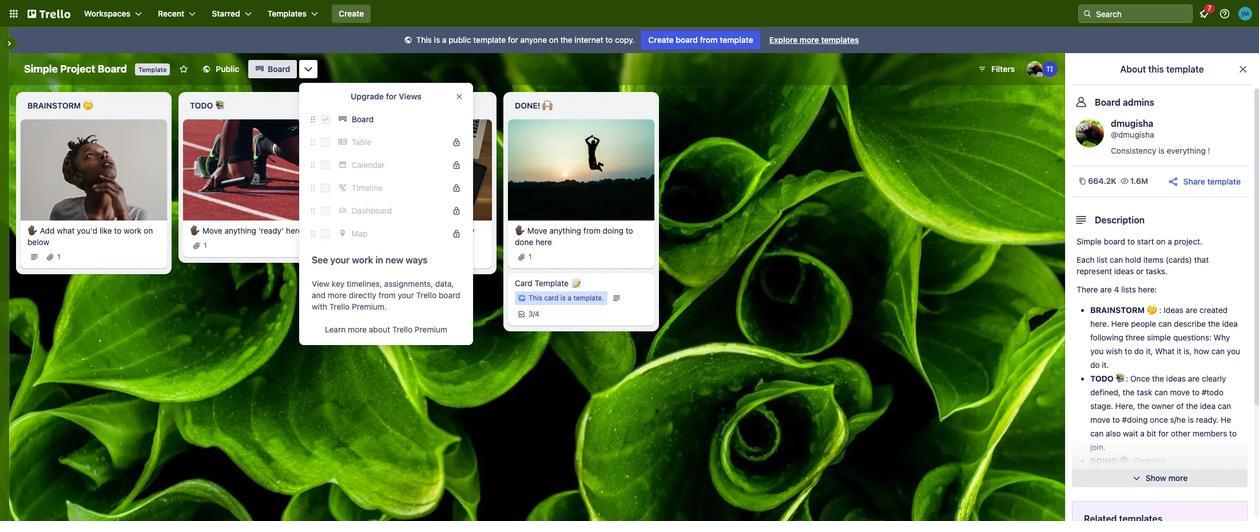 Task type: describe. For each thing, give the bounding box(es) containing it.
more for show
[[1168, 474, 1188, 483]]

card template 📝
[[515, 278, 581, 288]]

about
[[1120, 64, 1146, 74]]

admins
[[1123, 97, 1154, 108]]

the right of
[[1186, 402, 1198, 411]]

share template button
[[1167, 176, 1241, 188]]

: inside : once the ideas are clearly defined, the task can move to #todo stage. here, the owner of the idea can move to #doing once s/he is ready. he can also wait a bit for other members to join.
[[1126, 374, 1128, 384]]

template right public
[[473, 35, 506, 45]]

directly
[[349, 291, 376, 300]]

questions:
[[1173, 333, 1211, 343]]

!
[[1208, 146, 1210, 156]]

(cards)
[[1166, 255, 1192, 265]]

a down 📝
[[568, 294, 571, 302]]

move for ✋🏿 move anything 'ready' here
[[202, 226, 222, 235]]

project
[[60, 63, 95, 75]]

it.
[[1102, 360, 1109, 370]]

is inside the ✋🏿 move anything that is actually started here
[[438, 226, 444, 235]]

add
[[40, 226, 55, 235]]

to left #todo
[[1192, 388, 1199, 398]]

create button
[[332, 5, 371, 23]]

simple project board
[[24, 63, 127, 75]]

created
[[1199, 305, 1228, 315]]

🙌🏽 inside text box
[[542, 101, 553, 110]]

1 horizontal spatial work
[[352, 255, 373, 265]]

doing for doing ⚙️
[[352, 101, 379, 110]]

: inside : ideas are created here. here people can describe the idea following three simple questions: why you wish to do it, what it is, how can you do it.
[[1159, 305, 1161, 315]]

upgrade
[[351, 92, 384, 101]]

to down he
[[1229, 429, 1237, 439]]

ideas inside : once the ideas are clearly defined, the task can move to #todo stage. here, the owner of the idea can move to #doing once s/he is ready. he can also wait a bit for other members to join.
[[1166, 374, 1186, 384]]

hold
[[1125, 255, 1141, 265]]

are inside : ideas are created here. here people can describe the idea following three simple questions: why you wish to do it, what it is, how can you do it.
[[1186, 305, 1197, 315]]

here for ✋🏿 move anything from doing to done here
[[536, 237, 552, 247]]

0 horizontal spatial here
[[286, 226, 302, 235]]

started
[[352, 237, 379, 247]]

ways
[[406, 255, 428, 265]]

🙌🏽 inside doing ⚙️ : ongoing done! 🙌🏽 : finished
[[1118, 470, 1128, 480]]

✋🏿 move anything from doing to done here
[[515, 226, 633, 247]]

card template 📝 link
[[515, 278, 648, 289]]

1 for ✋🏿 move anything from doing to done here
[[529, 253, 532, 261]]

primary element
[[0, 0, 1259, 27]]

⚙️ for doing ⚙️ : ongoing done! 🙌🏽 : finished
[[1119, 456, 1129, 466]]

finished
[[1133, 470, 1164, 480]]

wish
[[1106, 347, 1123, 356]]

stage.
[[1090, 402, 1113, 411]]

0 vertical spatial your
[[330, 255, 350, 265]]

Board name text field
[[18, 60, 133, 78]]

key
[[332, 279, 344, 289]]

TODO 📚 text field
[[183, 97, 329, 115]]

can inside each list can hold items (cards) that represent ideas or tasks.
[[1110, 255, 1123, 265]]

brainstorm 🤔 inside text field
[[27, 101, 93, 110]]

wait
[[1123, 429, 1138, 439]]

recent
[[158, 9, 184, 18]]

a left project.
[[1168, 237, 1172, 247]]

there are 4 lists here:
[[1077, 285, 1157, 295]]

✋🏿 move anything 'ready' here
[[190, 226, 302, 235]]

doing ⚙️
[[352, 101, 391, 110]]

it,
[[1146, 347, 1153, 356]]

ready.
[[1196, 415, 1219, 425]]

to left "start"
[[1127, 237, 1135, 247]]

0 horizontal spatial do
[[1090, 360, 1100, 370]]

lists
[[1121, 285, 1136, 295]]

done! 🙌🏽
[[515, 101, 553, 110]]

0 vertical spatial trello
[[416, 291, 437, 300]]

filters
[[991, 64, 1015, 74]]

project.
[[1174, 237, 1202, 247]]

1 vertical spatial template
[[535, 278, 569, 288]]

ideas inside each list can hold items (cards) that represent ideas or tasks.
[[1114, 267, 1134, 276]]

on for anyone
[[549, 35, 558, 45]]

is,
[[1184, 347, 1192, 356]]

once
[[1130, 374, 1150, 384]]

starred button
[[205, 5, 258, 23]]

can up he
[[1218, 402, 1231, 411]]

following
[[1090, 333, 1123, 343]]

dashboard
[[352, 206, 392, 216]]

1 horizontal spatial 🤔
[[1147, 305, 1157, 315]]

to inside : ideas are created here. here people can describe the idea following three simple questions: why you wish to do it, what it is, how can you do it.
[[1125, 347, 1132, 356]]

board inside view key timelines, assignments, data, and more directly from your trello board with trello premium.
[[439, 291, 460, 300]]

that inside the ✋🏿 move anything that is actually started here
[[421, 226, 436, 235]]

show more
[[1145, 474, 1188, 483]]

done! inside text box
[[515, 101, 540, 110]]

2 horizontal spatial from
[[700, 35, 718, 45]]

see
[[312, 255, 328, 265]]

a left public
[[442, 35, 446, 45]]

each
[[1077, 255, 1095, 265]]

brainstorm inside text field
[[27, 101, 81, 110]]

simple
[[1147, 333, 1171, 343]]

public
[[449, 35, 471, 45]]

consistency
[[1111, 146, 1156, 156]]

here for ✋🏿 move anything that is actually started here
[[381, 237, 397, 247]]

board for simple
[[1104, 237, 1125, 247]]

and
[[312, 291, 326, 300]]

is right card
[[560, 294, 566, 302]]

recent button
[[151, 5, 203, 23]]

/
[[533, 310, 535, 318]]

s/he
[[1170, 415, 1186, 425]]

here:
[[1138, 285, 1157, 295]]

1 vertical spatial dmugisha (dmugisha) image
[[1075, 119, 1104, 148]]

owner
[[1151, 402, 1174, 411]]

simple board to start on a project.
[[1077, 237, 1202, 247]]

premium
[[415, 325, 447, 335]]

views
[[399, 92, 422, 101]]

0 vertical spatial do
[[1134, 347, 1144, 356]]

a inside : once the ideas are clearly defined, the task can move to #todo stage. here, the owner of the idea can move to #doing once s/he is ready. he can also wait a bit for other members to join.
[[1140, 429, 1144, 439]]

1 horizontal spatial 📚
[[1116, 374, 1126, 384]]

: left ongoing
[[1129, 456, 1131, 466]]

this is a public template for anyone on the internet to copy.
[[416, 35, 635, 45]]

see your work in new ways
[[312, 255, 428, 265]]

other
[[1171, 429, 1190, 439]]

table
[[352, 137, 371, 147]]

work inside ✋🏿 add what you'd like to work on below
[[124, 226, 141, 235]]

board left customize views icon
[[268, 64, 290, 74]]

show
[[1145, 474, 1166, 483]]

the down task
[[1137, 402, 1149, 411]]

the right once
[[1152, 374, 1164, 384]]

4 for /
[[535, 310, 539, 318]]

how
[[1194, 347, 1209, 356]]

idea inside : ideas are created here. here people can describe the idea following three simple questions: why you wish to do it, what it is, how can you do it.
[[1222, 319, 1238, 329]]

board left admins
[[1095, 97, 1121, 108]]

timelines,
[[347, 279, 382, 289]]

template inside button
[[1207, 176, 1241, 186]]

📝
[[571, 278, 581, 288]]

done
[[515, 237, 533, 247]]

defined,
[[1090, 388, 1120, 398]]

the left internet
[[560, 35, 572, 45]]

close popover image
[[455, 92, 464, 101]]

move for ✋🏿 move anything that is actually started here
[[365, 226, 385, 235]]

1 horizontal spatial todo
[[1090, 374, 1114, 384]]

create board from template
[[648, 35, 753, 45]]

: ideas are created here. here people can describe the idea following three simple questions: why you wish to do it, what it is, how can you do it.
[[1090, 305, 1240, 370]]

there
[[1077, 285, 1098, 295]]

is left everything
[[1158, 146, 1164, 156]]

1 down what
[[57, 253, 60, 261]]

anything for from
[[549, 226, 581, 235]]

what
[[57, 226, 75, 235]]

✋🏿 for ✋🏿 move anything 'ready' here
[[190, 226, 200, 235]]

with
[[312, 302, 327, 312]]

this member is an admin of this board. image
[[1037, 72, 1042, 77]]

1 horizontal spatial brainstorm
[[1090, 305, 1145, 315]]

once
[[1150, 415, 1168, 425]]

1 vertical spatial todo 📚
[[1090, 374, 1126, 384]]

DOING ⚙️ text field
[[346, 97, 492, 115]]

✋🏿 move anything 'ready' here link
[[190, 225, 323, 237]]

2 vertical spatial on
[[1156, 237, 1165, 247]]

to up also
[[1112, 415, 1120, 425]]

back to home image
[[27, 5, 70, 23]]

1 for ✋🏿 move anything that is actually started here
[[366, 253, 369, 261]]

assignments,
[[384, 279, 433, 289]]

DONE! 🙌🏽 text field
[[508, 97, 654, 115]]

filters button
[[974, 60, 1018, 78]]

: left finished
[[1128, 470, 1131, 480]]

✋🏿 move anything that is actually started here
[[352, 226, 475, 247]]

public button
[[195, 60, 246, 78]]

board inside text field
[[98, 63, 127, 75]]

✋🏿 move anything that is actually started here link
[[352, 225, 485, 248]]

data,
[[435, 279, 454, 289]]

0 horizontal spatial move
[[1090, 415, 1110, 425]]

from inside view key timelines, assignments, data, and more directly from your trello board with trello premium.
[[378, 291, 396, 300]]

new
[[385, 255, 403, 265]]



Task type: vqa. For each thing, say whether or not it's contained in the screenshot.
sm icon related to d-Ligence Guide Boards
no



Task type: locate. For each thing, give the bounding box(es) containing it.
move up of
[[1170, 388, 1190, 398]]

this left card
[[529, 294, 542, 302]]

0 vertical spatial template
[[138, 66, 167, 73]]

0 vertical spatial todo 📚
[[190, 101, 225, 110]]

anyone
[[520, 35, 547, 45]]

here
[[1111, 319, 1129, 329]]

view
[[312, 279, 330, 289]]

templates button
[[261, 5, 325, 23]]

0 horizontal spatial for
[[386, 92, 397, 101]]

0 horizontal spatial your
[[330, 255, 350, 265]]

template right this
[[1166, 64, 1204, 74]]

is inside : once the ideas are clearly defined, the task can move to #todo stage. here, the owner of the idea can move to #doing once s/he is ready. he can also wait a bit for other members to join.
[[1188, 415, 1194, 425]]

this for this card is a template.
[[529, 294, 542, 302]]

your
[[330, 255, 350, 265], [398, 291, 414, 300]]

here right "done"
[[536, 237, 552, 247]]

2 you from the left
[[1227, 347, 1240, 356]]

more right learn
[[348, 325, 367, 335]]

1 horizontal spatial move
[[365, 226, 385, 235]]

🤔 up 'people'
[[1147, 305, 1157, 315]]

board link
[[248, 60, 297, 78], [335, 110, 466, 129]]

0 horizontal spatial from
[[378, 291, 396, 300]]

2 vertical spatial board
[[439, 291, 460, 300]]

doing inside doing ⚙️ : ongoing done! 🙌🏽 : finished
[[1090, 456, 1117, 466]]

simple left project
[[24, 63, 58, 75]]

more inside show more 'button'
[[1168, 474, 1188, 483]]

0 vertical spatial brainstorm 🤔
[[27, 101, 93, 110]]

2 horizontal spatial trello
[[416, 291, 437, 300]]

more inside explore more templates link
[[800, 35, 819, 45]]

open information menu image
[[1219, 8, 1230, 19]]

to right "wish"
[[1125, 347, 1132, 356]]

list
[[1097, 255, 1107, 265]]

work left in
[[352, 255, 373, 265]]

everything
[[1167, 146, 1206, 156]]

it
[[1177, 347, 1181, 356]]

simple for simple board to start on a project.
[[1077, 237, 1102, 247]]

1 vertical spatial board link
[[335, 110, 466, 129]]

1 horizontal spatial anything
[[387, 226, 419, 235]]

that inside each list can hold items (cards) that represent ideas or tasks.
[[1194, 255, 1209, 265]]

doing for doing ⚙️ : ongoing done! 🙌🏽 : finished
[[1090, 456, 1117, 466]]

to right doing at the left of the page
[[626, 226, 633, 235]]

1 ✋🏿 from the left
[[27, 226, 38, 235]]

0 vertical spatial are
[[1100, 285, 1112, 295]]

templates
[[268, 9, 307, 18]]

1 vertical spatial 4
[[535, 310, 539, 318]]

about this template
[[1120, 64, 1204, 74]]

🤔
[[83, 101, 93, 110], [1147, 305, 1157, 315]]

do left it.
[[1090, 360, 1100, 370]]

on
[[549, 35, 558, 45], [144, 226, 153, 235], [1156, 237, 1165, 247]]

2 anything from the left
[[387, 226, 419, 235]]

todo 📚
[[190, 101, 225, 110], [1090, 374, 1126, 384]]

your inside view key timelines, assignments, data, and more directly from your trello board with trello premium.
[[398, 291, 414, 300]]

the inside : ideas are created here. here people can describe the idea following three simple questions: why you wish to do it, what it is, how can you do it.
[[1208, 319, 1220, 329]]

7 notifications image
[[1197, 7, 1211, 21]]

more for learn
[[348, 325, 367, 335]]

0 vertical spatial dmugisha (dmugisha) image
[[1027, 61, 1043, 77]]

why
[[1214, 333, 1230, 343]]

map
[[352, 229, 368, 239]]

0 vertical spatial brainstorm
[[27, 101, 81, 110]]

1 move from the left
[[202, 226, 222, 235]]

task
[[1137, 388, 1152, 398]]

here,
[[1115, 402, 1135, 411]]

to inside ✋🏿 add what you'd like to work on below
[[114, 226, 121, 235]]

✋🏿 add what you'd like to work on below link
[[27, 225, 160, 248]]

4 left lists
[[1114, 285, 1119, 295]]

0 horizontal spatial todo
[[190, 101, 213, 110]]

✋🏿 for ✋🏿 move anything from doing to done here
[[515, 226, 525, 235]]

actually
[[446, 226, 475, 235]]

ongoing
[[1134, 456, 1165, 466]]

workspaces
[[84, 9, 130, 18]]

are left the clearly
[[1188, 374, 1200, 384]]

simple inside text field
[[24, 63, 58, 75]]

idea
[[1222, 319, 1238, 329], [1200, 402, 1216, 411]]

create for create
[[339, 9, 364, 18]]

board for create
[[676, 35, 698, 45]]

✋🏿 add what you'd like to work on below
[[27, 226, 153, 247]]

people
[[1131, 319, 1156, 329]]

ideas down hold on the right of page
[[1114, 267, 1134, 276]]

for left anyone
[[508, 35, 518, 45]]

1 horizontal spatial that
[[1194, 255, 1209, 265]]

4 ✋🏿 from the left
[[515, 226, 525, 235]]

copy.
[[615, 35, 635, 45]]

0 vertical spatial board
[[676, 35, 698, 45]]

✋🏿 for ✋🏿 move anything that is actually started here
[[352, 226, 363, 235]]

1 horizontal spatial board
[[676, 35, 698, 45]]

664.2k
[[1088, 176, 1116, 186]]

0 vertical spatial done!
[[515, 101, 540, 110]]

anything inside the ✋🏿 move anything that is actually started here
[[387, 226, 419, 235]]

0 vertical spatial that
[[421, 226, 436, 235]]

0 vertical spatial for
[[508, 35, 518, 45]]

idea up why
[[1222, 319, 1238, 329]]

dmugisha (dmugisha) image right the filters
[[1027, 61, 1043, 77]]

more right show
[[1168, 474, 1188, 483]]

1 horizontal spatial idea
[[1222, 319, 1238, 329]]

3 move from the left
[[527, 226, 547, 235]]

is right s/he
[[1188, 415, 1194, 425]]

0 horizontal spatial anything
[[225, 226, 256, 235]]

from inside the ✋🏿 move anything from doing to done here
[[583, 226, 601, 235]]

⚙️ inside text box
[[381, 101, 391, 110]]

0 horizontal spatial dmugisha (dmugisha) image
[[1027, 61, 1043, 77]]

BRAINSTORM 🤔 text field
[[21, 97, 167, 115]]

you
[[1090, 347, 1104, 356], [1227, 347, 1240, 356]]

1 horizontal spatial ideas
[[1166, 374, 1186, 384]]

1 anything from the left
[[225, 226, 256, 235]]

0 vertical spatial ⚙️
[[381, 101, 391, 110]]

todo 📚 inside "text field"
[[190, 101, 225, 110]]

1 horizontal spatial dmugisha (dmugisha) image
[[1075, 119, 1104, 148]]

1 left in
[[366, 253, 369, 261]]

are right there
[[1100, 285, 1112, 295]]

1 horizontal spatial trello
[[392, 325, 413, 335]]

here inside the ✋🏿 move anything from doing to done here
[[536, 237, 552, 247]]

work
[[124, 226, 141, 235], [352, 255, 373, 265]]

idea up ready. at the bottom right
[[1200, 402, 1216, 411]]

more down key
[[328, 291, 347, 300]]

: left once
[[1126, 374, 1128, 384]]

jeremy miller (jeremymiller198) image
[[1238, 7, 1252, 21]]

board
[[676, 35, 698, 45], [1104, 237, 1125, 247], [439, 291, 460, 300]]

1 horizontal spatial you
[[1227, 347, 1240, 356]]

1 vertical spatial are
[[1186, 305, 1197, 315]]

dmugisha
[[1111, 118, 1153, 129]]

0 horizontal spatial 4
[[535, 310, 539, 318]]

to left copy.
[[605, 35, 613, 45]]

2 vertical spatial from
[[378, 291, 396, 300]]

move inside the ✋🏿 move anything that is actually started here
[[365, 226, 385, 235]]

2 horizontal spatial move
[[527, 226, 547, 235]]

0 horizontal spatial brainstorm
[[27, 101, 81, 110]]

dmugisha (dmugisha) image
[[1027, 61, 1043, 77], [1075, 119, 1104, 148]]

todo
[[190, 101, 213, 110], [1090, 374, 1114, 384]]

this for this is a public template for anyone on the internet to copy.
[[416, 35, 432, 45]]

2 horizontal spatial here
[[536, 237, 552, 247]]

the up here,
[[1123, 388, 1135, 398]]

do
[[1134, 347, 1144, 356], [1090, 360, 1100, 370]]

⚙️ inside doing ⚙️ : ongoing done! 🙌🏽 : finished
[[1119, 456, 1129, 466]]

for
[[508, 35, 518, 45], [386, 92, 397, 101], [1158, 429, 1169, 439]]

0 horizontal spatial template
[[138, 66, 167, 73]]

for inside : once the ideas are clearly defined, the task can move to #todo stage. here, the owner of the idea can move to #doing once s/he is ready. he can also wait a bit for other members to join.
[[1158, 429, 1169, 439]]

1 horizontal spatial on
[[549, 35, 558, 45]]

todo up defined,
[[1090, 374, 1114, 384]]

can up simple
[[1158, 319, 1172, 329]]

you down why
[[1227, 347, 1240, 356]]

anything left doing at the left of the page
[[549, 226, 581, 235]]

1 vertical spatial from
[[583, 226, 601, 235]]

public
[[216, 64, 239, 74]]

move down stage.
[[1090, 415, 1110, 425]]

1 vertical spatial your
[[398, 291, 414, 300]]

dmugisha (dmugisha) image left "@dmugisha"
[[1075, 119, 1104, 148]]

3 ✋🏿 from the left
[[352, 226, 363, 235]]

2 vertical spatial are
[[1188, 374, 1200, 384]]

more inside view key timelines, assignments, data, and more directly from your trello board with trello premium.
[[328, 291, 347, 300]]

1 vertical spatial move
[[1090, 415, 1110, 425]]

1 vertical spatial doing
[[1090, 456, 1117, 466]]

move inside the ✋🏿 move anything from doing to done here
[[527, 226, 547, 235]]

this right sm icon
[[416, 35, 432, 45]]

1 horizontal spatial 4
[[1114, 285, 1119, 295]]

you up it.
[[1090, 347, 1104, 356]]

are inside : once the ideas are clearly defined, the task can move to #todo stage. here, the owner of the idea can move to #doing once s/he is ready. he can also wait a bit for other members to join.
[[1188, 374, 1200, 384]]

2 move from the left
[[365, 226, 385, 235]]

description
[[1095, 215, 1145, 225]]

2 vertical spatial trello
[[392, 325, 413, 335]]

0 vertical spatial todo
[[190, 101, 213, 110]]

1 vertical spatial brainstorm 🤔
[[1090, 305, 1157, 315]]

1.6m
[[1130, 176, 1148, 186]]

1 vertical spatial board
[[1104, 237, 1125, 247]]

represent
[[1077, 267, 1112, 276]]

idea inside : once the ideas are clearly defined, the task can move to #todo stage. here, the owner of the idea can move to #doing once s/he is ready. he can also wait a bit for other members to join.
[[1200, 402, 1216, 411]]

card
[[515, 278, 532, 288]]

can up owner
[[1154, 388, 1168, 398]]

your right see
[[330, 255, 350, 265]]

📚 inside "text field"
[[215, 101, 225, 110]]

1 horizontal spatial move
[[1170, 388, 1190, 398]]

🤔 inside text field
[[83, 101, 93, 110]]

brainstorm 🤔 up here
[[1090, 305, 1157, 315]]

1 horizontal spatial simple
[[1077, 237, 1102, 247]]

or
[[1136, 267, 1144, 276]]

1 you from the left
[[1090, 347, 1104, 356]]

1 vertical spatial simple
[[1077, 237, 1102, 247]]

upgrade for views
[[351, 92, 422, 101]]

4
[[1114, 285, 1119, 295], [535, 310, 539, 318]]

simple for simple project board
[[24, 63, 58, 75]]

to inside the ✋🏿 move anything from doing to done here
[[626, 226, 633, 235]]

doing
[[352, 101, 379, 110], [1090, 456, 1117, 466]]

todo down public button
[[190, 101, 213, 110]]

trello
[[416, 291, 437, 300], [329, 302, 350, 312], [392, 325, 413, 335]]

a left bit
[[1140, 429, 1144, 439]]

1 vertical spatial 🙌🏽
[[1118, 470, 1128, 480]]

can right list
[[1110, 255, 1123, 265]]

✋🏿 move anything from doing to done here link
[[515, 225, 648, 248]]

doing down join.
[[1090, 456, 1117, 466]]

on for work
[[144, 226, 153, 235]]

also
[[1106, 429, 1121, 439]]

4 right 3 at the bottom left of page
[[535, 310, 539, 318]]

0 horizontal spatial idea
[[1200, 402, 1216, 411]]

more for explore
[[800, 35, 819, 45]]

trello right with
[[329, 302, 350, 312]]

star or unstar board image
[[179, 65, 188, 74]]

create
[[339, 9, 364, 18], [648, 35, 674, 45]]

a
[[442, 35, 446, 45], [1168, 237, 1172, 247], [568, 294, 571, 302], [1140, 429, 1144, 439]]

more right explore
[[800, 35, 819, 45]]

: left ideas
[[1159, 305, 1161, 315]]

in
[[375, 255, 383, 265]]

create inside button
[[339, 9, 364, 18]]

items
[[1143, 255, 1163, 265]]

✋🏿 inside the ✋🏿 move anything that is actually started here
[[352, 226, 363, 235]]

1 horizontal spatial here
[[381, 237, 397, 247]]

search image
[[1083, 9, 1092, 18]]

that up ways
[[421, 226, 436, 235]]

3 anything from the left
[[549, 226, 581, 235]]

⚙️ left ongoing
[[1119, 456, 1129, 466]]

anything for 'ready'
[[225, 226, 256, 235]]

0 horizontal spatial done!
[[515, 101, 540, 110]]

ideas down it
[[1166, 374, 1186, 384]]

are up describe
[[1186, 305, 1197, 315]]

1 horizontal spatial brainstorm 🤔
[[1090, 305, 1157, 315]]

template left explore
[[720, 35, 753, 45]]

board down 'doing ⚙️'
[[352, 114, 374, 124]]

your down 'assignments,'
[[398, 291, 414, 300]]

are
[[1100, 285, 1112, 295], [1186, 305, 1197, 315], [1188, 374, 1200, 384]]

template.
[[573, 294, 604, 302]]

0 vertical spatial ideas
[[1114, 267, 1134, 276]]

done! inside doing ⚙️ : ongoing done! 🙌🏽 : finished
[[1090, 470, 1116, 480]]

1 horizontal spatial for
[[508, 35, 518, 45]]

brainstorm down simple project board text field
[[27, 101, 81, 110]]

✋🏿 inside the ✋🏿 move anything from doing to done here
[[515, 226, 525, 235]]

1 vertical spatial trello
[[329, 302, 350, 312]]

1 for ✋🏿 move anything 'ready' here
[[204, 241, 207, 250]]

is left public
[[434, 35, 440, 45]]

0 vertical spatial 📚
[[215, 101, 225, 110]]

dmugisha link
[[1111, 118, 1153, 129]]

1 horizontal spatial board link
[[335, 110, 466, 129]]

on right like
[[144, 226, 153, 235]]

the down created
[[1208, 319, 1220, 329]]

✋🏿 inside ✋🏿 add what you'd like to work on below
[[27, 226, 38, 235]]

1 horizontal spatial create
[[648, 35, 674, 45]]

doing
[[603, 226, 623, 235]]

doing ⚙️ : ongoing done! 🙌🏽 : finished
[[1090, 456, 1165, 480]]

anything inside the ✋🏿 move anything from doing to done here
[[549, 226, 581, 235]]

ideas
[[1164, 305, 1183, 315]]

1 vertical spatial idea
[[1200, 402, 1216, 411]]

explore more templates link
[[762, 31, 866, 49]]

2 horizontal spatial anything
[[549, 226, 581, 235]]

0 horizontal spatial create
[[339, 9, 364, 18]]

you'd
[[77, 226, 97, 235]]

0 vertical spatial simple
[[24, 63, 58, 75]]

1 vertical spatial 🤔
[[1147, 305, 1157, 315]]

'ready'
[[258, 226, 284, 235]]

board right project
[[98, 63, 127, 75]]

brainstorm 🤔 down simple project board text field
[[27, 101, 93, 110]]

1 vertical spatial on
[[144, 226, 153, 235]]

0 vertical spatial this
[[416, 35, 432, 45]]

template right 'share'
[[1207, 176, 1241, 186]]

move for ✋🏿 move anything from doing to done here
[[527, 226, 547, 235]]

1 down ✋🏿 move anything 'ready' here in the top left of the page
[[204, 241, 207, 250]]

4 for are
[[1114, 285, 1119, 295]]

on right "start"
[[1156, 237, 1165, 247]]

todo 📚 down public button
[[190, 101, 225, 110]]

1 horizontal spatial done!
[[1090, 470, 1116, 480]]

of
[[1176, 402, 1184, 411]]

todo inside "text field"
[[190, 101, 213, 110]]

trello inspiration (inspiringtaco) image
[[1042, 61, 1058, 77]]

explore
[[769, 35, 798, 45]]

0 horizontal spatial board link
[[248, 60, 297, 78]]

0 horizontal spatial trello
[[329, 302, 350, 312]]

anything up new at the left of page
[[387, 226, 419, 235]]

0 vertical spatial 🤔
[[83, 101, 93, 110]]

1 vertical spatial todo
[[1090, 374, 1114, 384]]

0 vertical spatial doing
[[352, 101, 379, 110]]

3
[[529, 310, 533, 318]]

templates
[[821, 35, 859, 45]]

0 vertical spatial 🙌🏽
[[542, 101, 553, 110]]

2 ✋🏿 from the left
[[190, 226, 200, 235]]

📚 left once
[[1116, 374, 1126, 384]]

0 horizontal spatial 🙌🏽
[[542, 101, 553, 110]]

simple up each
[[1077, 237, 1102, 247]]

2 horizontal spatial on
[[1156, 237, 1165, 247]]

Search field
[[1092, 5, 1192, 22]]

can up join.
[[1090, 429, 1104, 439]]

⚙️ for doing ⚙️
[[381, 101, 391, 110]]

0 vertical spatial board link
[[248, 60, 297, 78]]

on inside ✋🏿 add what you'd like to work on below
[[144, 226, 153, 235]]

internet
[[575, 35, 603, 45]]

board link left customize views icon
[[248, 60, 297, 78]]

on right anyone
[[549, 35, 558, 45]]

0 vertical spatial move
[[1170, 388, 1190, 398]]

template left star or unstar board icon
[[138, 66, 167, 73]]

0 horizontal spatial brainstorm 🤔
[[27, 101, 93, 110]]

trello right about at the left of the page
[[392, 325, 413, 335]]

0 horizontal spatial doing
[[352, 101, 379, 110]]

customize views image
[[303, 63, 314, 75]]

view key timelines, assignments, data, and more directly from your trello board with trello premium.
[[312, 279, 460, 312]]

create for create board from template
[[648, 35, 674, 45]]

1 horizontal spatial your
[[398, 291, 414, 300]]

describe
[[1174, 319, 1206, 329]]

here up new at the left of page
[[381, 237, 397, 247]]

board
[[98, 63, 127, 75], [268, 64, 290, 74], [1095, 97, 1121, 108], [352, 114, 374, 124]]

1 horizontal spatial template
[[535, 278, 569, 288]]

board link down views
[[335, 110, 466, 129]]

template up card
[[535, 278, 569, 288]]

here
[[286, 226, 302, 235], [381, 237, 397, 247], [536, 237, 552, 247]]

🤔 down project
[[83, 101, 93, 110]]

share template
[[1183, 176, 1241, 186]]

can down why
[[1211, 347, 1225, 356]]

here inside the ✋🏿 move anything that is actually started here
[[381, 237, 397, 247]]

calendar
[[352, 160, 385, 170]]

do left the it,
[[1134, 347, 1144, 356]]

for left views
[[386, 92, 397, 101]]

0 horizontal spatial ideas
[[1114, 267, 1134, 276]]

0 horizontal spatial ⚙️
[[381, 101, 391, 110]]

here right ''ready''
[[286, 226, 302, 235]]

todo 📚 down it.
[[1090, 374, 1126, 384]]

more inside learn more about trello premium link
[[348, 325, 367, 335]]

about
[[369, 325, 390, 335]]

is left actually
[[438, 226, 444, 235]]

0 horizontal spatial simple
[[24, 63, 58, 75]]

0 horizontal spatial todo 📚
[[190, 101, 225, 110]]

anything left ''ready''
[[225, 226, 256, 235]]

that down project.
[[1194, 255, 1209, 265]]

✋🏿 for ✋🏿 add what you'd like to work on below
[[27, 226, 38, 235]]

doing inside text box
[[352, 101, 379, 110]]

1 vertical spatial 📚
[[1116, 374, 1126, 384]]

0 horizontal spatial move
[[202, 226, 222, 235]]

#doing
[[1122, 415, 1148, 425]]

doing up table
[[352, 101, 379, 110]]

0 horizontal spatial that
[[421, 226, 436, 235]]

anything for that
[[387, 226, 419, 235]]

0 vertical spatial 4
[[1114, 285, 1119, 295]]

sm image
[[402, 35, 414, 46]]



